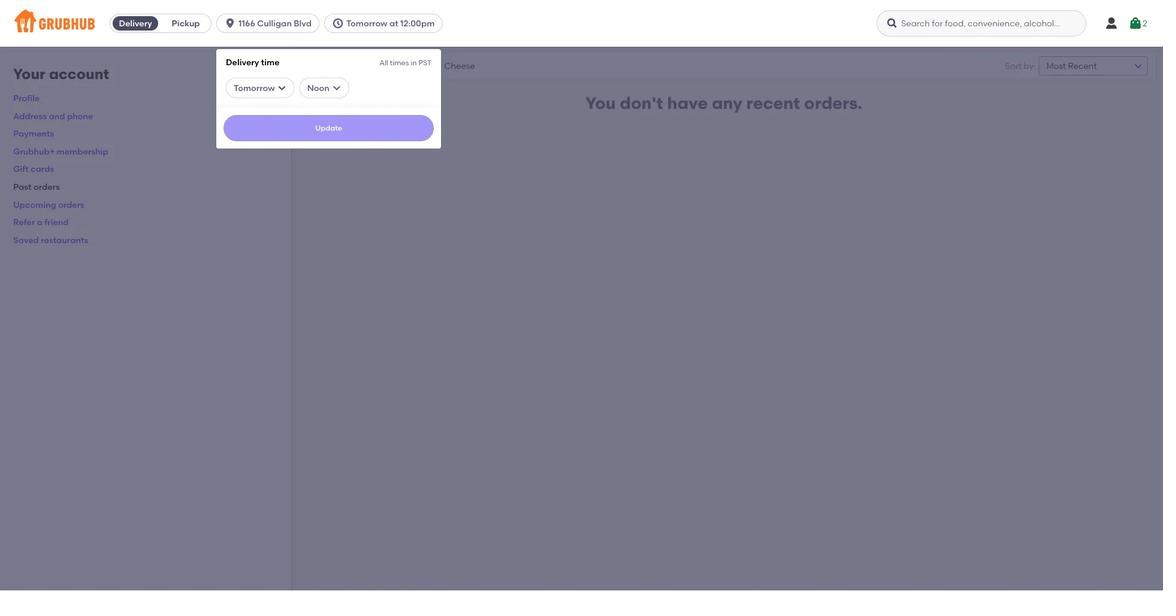 Task type: describe. For each thing, give the bounding box(es) containing it.
cards
[[31, 164, 54, 174]]

refer
[[13, 217, 35, 227]]

12:00pm
[[400, 18, 435, 28]]

address and phone
[[13, 111, 93, 121]]

delivery for delivery
[[119, 18, 152, 28]]

tomorrow for tomorrow
[[234, 83, 275, 93]]

any
[[712, 93, 743, 113]]

payments
[[13, 129, 54, 139]]

at
[[390, 18, 398, 28]]

profile
[[13, 93, 40, 103]]

1166
[[239, 18, 255, 28]]

delivery time
[[226, 57, 280, 67]]

orders for upcoming orders
[[58, 200, 84, 210]]

address and phone link
[[13, 111, 93, 121]]

upcoming
[[13, 200, 56, 210]]

phone
[[67, 111, 93, 121]]

times
[[390, 58, 409, 67]]

by:
[[1024, 61, 1036, 71]]

upcoming orders link
[[13, 200, 84, 210]]

update button
[[224, 115, 434, 141]]

orders for past orders
[[34, 182, 60, 192]]

your
[[13, 65, 45, 83]]

2 button
[[1129, 13, 1148, 34]]

time
[[261, 57, 280, 67]]

gift
[[13, 164, 29, 174]]

you don't have any recent orders.
[[586, 93, 863, 113]]

gift cards
[[13, 164, 54, 174]]

all
[[380, 58, 388, 67]]

and
[[49, 111, 65, 121]]

gift cards link
[[13, 164, 54, 174]]

past orders link
[[13, 182, 60, 192]]

all times in pst
[[380, 58, 432, 67]]

restaurants
[[358, 60, 408, 70]]

tomorrow at 12:00pm button
[[324, 14, 447, 33]]

pickup
[[172, 18, 200, 28]]

tomorrow for tomorrow at 12:00pm
[[347, 18, 388, 28]]

saved
[[13, 235, 39, 245]]



Task type: vqa. For each thing, say whether or not it's contained in the screenshot.
"time"
yes



Task type: locate. For each thing, give the bounding box(es) containing it.
saved restaurants
[[13, 235, 88, 245]]

delivery
[[119, 18, 152, 28], [226, 57, 259, 67]]

address
[[13, 111, 47, 121]]

restaurants
[[41, 235, 88, 245]]

saved restaurants link
[[13, 235, 88, 245]]

refer a friend link
[[13, 217, 69, 227]]

1166 culligan blvd
[[239, 18, 312, 28]]

0 vertical spatial tomorrow
[[347, 18, 388, 28]]

update
[[315, 124, 342, 132]]

have
[[668, 93, 708, 113]]

noon
[[307, 83, 330, 93]]

you
[[586, 93, 616, 113]]

don't
[[620, 93, 664, 113]]

grubhub+ membership
[[13, 146, 108, 156]]

recent
[[747, 93, 801, 113]]

account
[[49, 65, 109, 83]]

1 horizontal spatial tomorrow
[[347, 18, 388, 28]]

your account
[[13, 65, 109, 83]]

orders up 'upcoming orders'
[[34, 182, 60, 192]]

culligan
[[257, 18, 292, 28]]

svg image inside tomorrow at 12:00pm button
[[332, 17, 344, 29]]

1 horizontal spatial delivery
[[226, 57, 259, 67]]

delivery left time
[[226, 57, 259, 67]]

profile link
[[13, 93, 40, 103]]

1 vertical spatial orders
[[58, 200, 84, 210]]

delivery inside delivery button
[[119, 18, 152, 28]]

restaurants button
[[348, 57, 418, 75]]

upcoming orders
[[13, 200, 84, 210]]

1 vertical spatial delivery
[[226, 57, 259, 67]]

orders
[[34, 182, 60, 192], [58, 200, 84, 210]]

delivery button
[[110, 14, 161, 33]]

svg image inside 2 button
[[1129, 16, 1143, 31]]

tomorrow inside tomorrow at 12:00pm button
[[347, 18, 388, 28]]

grubhub+
[[13, 146, 55, 156]]

pst
[[419, 58, 432, 67]]

0 horizontal spatial tomorrow
[[234, 83, 275, 93]]

0 vertical spatial orders
[[34, 182, 60, 192]]

in
[[411, 58, 417, 67]]

orders.
[[805, 93, 863, 113]]

past
[[13, 182, 32, 192]]

0 vertical spatial delivery
[[119, 18, 152, 28]]

blvd
[[294, 18, 312, 28]]

tomorrow down 'delivery time'
[[234, 83, 275, 93]]

sort by:
[[1006, 61, 1036, 71]]

main navigation navigation
[[0, 0, 1164, 592]]

tomorrow
[[347, 18, 388, 28], [234, 83, 275, 93]]

payments link
[[13, 129, 54, 139]]

svg image inside 1166 culligan blvd "button"
[[224, 17, 236, 29]]

refer a friend
[[13, 217, 69, 227]]

0 horizontal spatial delivery
[[119, 18, 152, 28]]

1 vertical spatial tomorrow
[[234, 83, 275, 93]]

a
[[37, 217, 43, 227]]

1166 culligan blvd button
[[217, 14, 324, 33]]

grubhub+ membership link
[[13, 146, 108, 156]]

friend
[[45, 217, 69, 227]]

delivery for delivery time
[[226, 57, 259, 67]]

delivery left pickup
[[119, 18, 152, 28]]

membership
[[57, 146, 108, 156]]

pickup button
[[161, 14, 211, 33]]

tomorrow at 12:00pm
[[347, 18, 435, 28]]

tomorrow left "at"
[[347, 18, 388, 28]]

2
[[1143, 18, 1148, 28]]

orders up friend
[[58, 200, 84, 210]]

past orders
[[13, 182, 60, 192]]

sort
[[1006, 61, 1022, 71]]

svg image
[[1129, 16, 1143, 31], [224, 17, 236, 29], [332, 17, 344, 29], [887, 17, 899, 29], [418, 59, 432, 73], [277, 83, 287, 93], [332, 83, 342, 93]]



